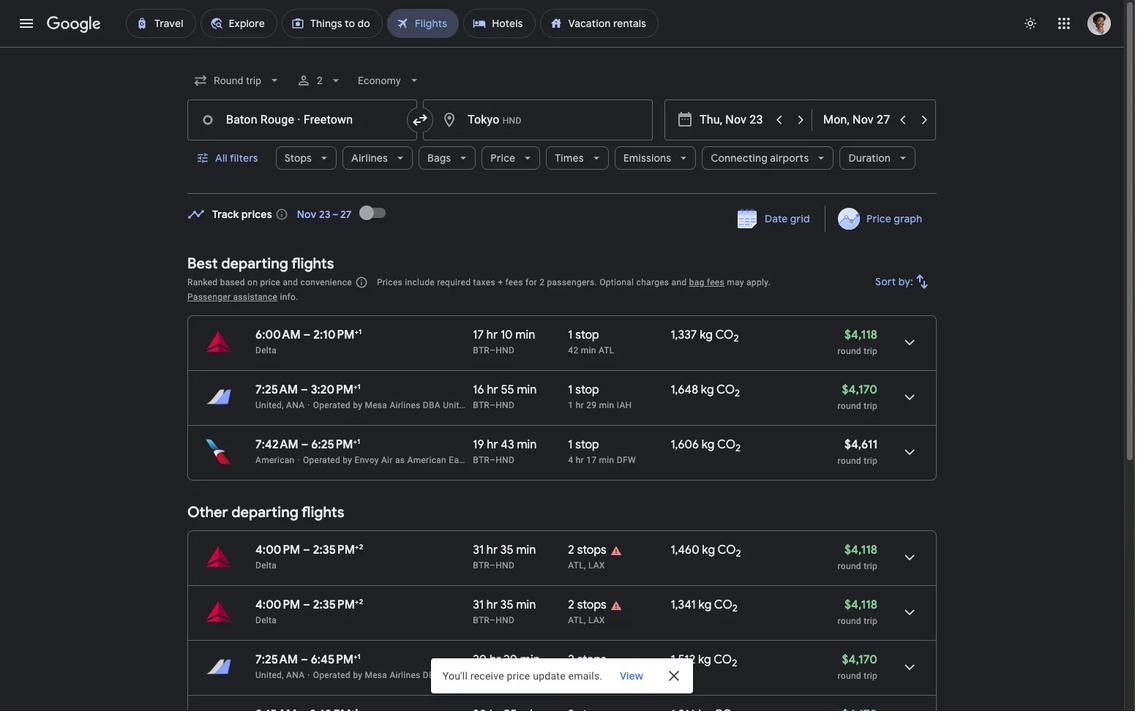 Task type: locate. For each thing, give the bounding box(es) containing it.
Departure time: 6:00 AM. text field
[[255, 328, 301, 343]]

1 vertical spatial $4,118
[[845, 543, 877, 558]]

Arrival time: 2:35 PM on  Saturday, November 25. text field
[[313, 542, 363, 558], [313, 597, 363, 613]]

2 vertical spatial $4,118 round trip
[[838, 598, 877, 626]]

2:10 pm
[[313, 328, 355, 343]]

kg right '1,648' at the bottom right of page
[[701, 383, 714, 397]]

1 lax from the top
[[588, 561, 605, 571]]

and
[[283, 277, 298, 288], [672, 277, 687, 288]]

lax
[[588, 561, 605, 571], [588, 615, 605, 626]]

0 vertical spatial lax
[[588, 561, 605, 571]]

2 and from the left
[[672, 277, 687, 288]]

2 lax from the top
[[588, 615, 605, 626]]

2 stops iah , yvr
[[568, 653, 606, 681]]

+ for 1,512
[[354, 652, 358, 662]]

2 stop from the top
[[575, 383, 599, 397]]

1 leaves baton rouge metropolitan airport at 4:00 pm on thursday, november 23 and arrives at haneda airport at 2:35 pm on saturday, november 25. element from the top
[[255, 542, 363, 558]]

airlines left you'll
[[390, 670, 421, 681]]

united, for 3:20 pm
[[255, 400, 284, 411]]

co right '1,648' at the bottom right of page
[[717, 383, 735, 397]]

– inside 20 hr 20 min btr – hnd
[[490, 670, 496, 681]]

1 vertical spatial airlines
[[390, 400, 421, 411]]

price
[[260, 277, 280, 288], [507, 670, 530, 682]]

round
[[838, 346, 861, 356], [838, 401, 861, 411], [838, 456, 861, 466], [838, 561, 861, 572], [838, 616, 861, 626], [838, 671, 861, 681]]

stop for 17 hr 10 min
[[575, 328, 599, 343]]

$4,118 round trip up $4,170 text field
[[838, 598, 877, 626]]

layover (1 of 2) is a 2 hr 14 min layover at hartsfield-jackson atlanta international airport in atlanta. layover (2 of 2) is a 10 hr 26 min overnight layover at los angeles international airport in los angeles. element
[[568, 615, 663, 626]]

4 round from the top
[[838, 561, 861, 572]]

1 horizontal spatial price
[[866, 212, 891, 225]]

1 vertical spatial stop
[[575, 383, 599, 397]]

1 vertical spatial united
[[443, 670, 469, 681]]

layover (1 of 1) is a 1 hr 29 min layover at george bush intercontinental airport in houston. element
[[568, 400, 663, 411]]

4:00 pm – 2:35 pm + 2 up leaves baton rouge metropolitan airport at 7:25 am on thursday, november 23 and arrives at haneda airport at 6:45 pm on friday, november 24. element
[[255, 597, 363, 613]]

+ inside the 7:25 am – 6:45 pm + 1
[[354, 652, 358, 662]]

arrival time: 2:35 pm on  saturday, november 25. text field up arrival time: 6:45 pm on  friday, november 24. text box
[[313, 597, 363, 613]]

rouge
[[260, 113, 294, 127]]

1 $4,170 from the top
[[842, 383, 877, 397]]

$4,170 round trip up $4,611
[[838, 383, 877, 411]]

17 inside 17 hr 10 min btr – hnd
[[473, 328, 484, 343]]

delta for 7:25 am
[[255, 345, 277, 356]]

1 stop flight. element up 4
[[568, 438, 599, 454]]

0 horizontal spatial price
[[491, 151, 515, 165]]

operated down 6:45 pm
[[313, 670, 350, 681]]

stop up layover (1 of 1) is a 4 hr 17 min layover at dallas/fort worth international airport in dallas. element
[[575, 438, 599, 452]]

1 4:00 pm – 2:35 pm + 2 from the top
[[255, 542, 363, 558]]

ranked based on price and convenience
[[187, 277, 352, 288]]

1 vertical spatial atl , lax
[[568, 615, 605, 626]]

1 stops from the top
[[577, 543, 606, 558]]

learn more about ranking image
[[355, 276, 368, 289]]

7:25 am inside the 7:25 am – 6:45 pm + 1
[[255, 653, 298, 667]]

united, down departure time: 7:25 am. text box
[[255, 400, 284, 411]]

$4,118 left flight details. leaves baton rouge metropolitan airport at 4:00 pm on thursday, november 23 and arrives at haneda airport at 2:35 pm on saturday, november 25. image
[[845, 598, 877, 613]]

1 up "envoy" at bottom
[[357, 437, 360, 446]]

1,512 kg co 2
[[671, 653, 737, 670]]

track
[[212, 208, 239, 221]]

2 btr from the top
[[473, 400, 490, 411]]

and left bag
[[672, 277, 687, 288]]

1 vertical spatial arrival time: 2:35 pm on  saturday, november 25. text field
[[313, 597, 363, 613]]

1 total duration 31 hr 35 min. element from the top
[[473, 543, 568, 560]]

3 stops from the top
[[577, 653, 606, 667]]

united, for 6:45 pm
[[255, 670, 284, 681]]

4:00 pm for 1,460
[[255, 543, 300, 558]]

united left 16 hr 55 min btr – hnd
[[443, 400, 469, 411]]

trip inside $4,611 round trip
[[864, 456, 877, 466]]

$4,118 round trip left flight details. leaves baton rouge metropolitan airport at 4:00 pm on thursday, november 23 and arrives at haneda airport at 2:35 pm on saturday, november 25. icon
[[838, 543, 877, 572]]

1 right 6:45 pm
[[358, 652, 361, 662]]

bags button
[[419, 141, 476, 176]]

mesa
[[365, 400, 387, 411], [365, 670, 387, 681]]

round down $4,170 text field
[[838, 671, 861, 681]]

2:35 pm
[[313, 543, 355, 558], [313, 598, 355, 613]]

1 horizontal spatial 20
[[504, 653, 517, 667]]

co right 1,341
[[714, 598, 732, 613]]

co for 1,460
[[718, 543, 736, 558]]

2 vertical spatial $4,118
[[845, 598, 877, 613]]

price left graph
[[866, 212, 891, 225]]

arrival time: 2:35 pm on  saturday, november 25. text field for 1,341
[[313, 597, 363, 613]]

+ inside 7:42 am – 6:25 pm + 1
[[353, 437, 357, 446]]

delta down departure time: 4:00 pm. text box
[[255, 561, 277, 571]]

+ for 1,460
[[355, 542, 359, 552]]

atl , lax for 1,341
[[568, 615, 605, 626]]

2 delta from the top
[[255, 561, 277, 571]]

2 stops
[[568, 543, 606, 558], [568, 598, 606, 613]]

stops inside 2 stops iah , yvr
[[577, 653, 606, 667]]

stop
[[575, 328, 599, 343], [575, 383, 599, 397], [575, 438, 599, 452]]

hr inside 1 stop 4 hr 17 min dfw
[[576, 455, 584, 465]]

2 hnd from the top
[[496, 400, 515, 411]]

7:25 am
[[255, 383, 298, 397], [255, 653, 298, 667]]

2 mesa from the top
[[365, 670, 387, 681]]

, inside layover (1 of 2) is a 59 min layover at hartsfield-jackson atlanta international airport in atlanta. layover (2 of 2) is a 11 hr 32 min overnight layover at los angeles international airport in los angeles. element
[[584, 561, 586, 571]]

co right 1,460
[[718, 543, 736, 558]]

2 2 stops from the top
[[568, 598, 606, 613]]

1 dba from the top
[[423, 400, 441, 411]]

1 up 4
[[568, 438, 573, 452]]

flight details. leaves baton rouge metropolitan airport at 4:00 pm on thursday, november 23 and arrives at haneda airport at 2:35 pm on saturday, november 25. image
[[892, 540, 927, 575]]

Departure time: 4:00 PM. text field
[[255, 543, 300, 558]]

0 vertical spatial by
[[353, 400, 362, 411]]

kg right 1,460
[[702, 543, 715, 558]]

2 $4,170 from the top
[[842, 653, 877, 667]]

stop inside 1 stop 42 min atl
[[575, 328, 599, 343]]

31 hr 35 min btr – hnd for 1,341
[[473, 598, 536, 626]]

min inside 20 hr 20 min btr – hnd
[[520, 653, 540, 667]]

1 hnd from the top
[[496, 345, 515, 356]]

1 vertical spatial 2:35 pm
[[313, 598, 355, 613]]

1 inside 7:42 am – 6:25 pm + 1
[[357, 437, 360, 446]]

1 left 29
[[568, 400, 573, 411]]

0 horizontal spatial and
[[283, 277, 298, 288]]

1,606
[[671, 438, 699, 452]]

3 hnd from the top
[[496, 455, 515, 465]]

$4,170 round trip
[[838, 383, 877, 411], [838, 653, 877, 681]]

None search field
[[187, 63, 937, 194]]

1 up 42 on the right
[[568, 328, 573, 343]]

btr inside 16 hr 55 min btr – hnd
[[473, 400, 490, 411]]

btr inside 20 hr 20 min btr – hnd
[[473, 670, 490, 681]]

2 stops for 1,341
[[568, 598, 606, 613]]

1 1 stop flight. element from the top
[[568, 328, 599, 345]]

hnd inside 17 hr 10 min btr – hnd
[[496, 345, 515, 356]]

1 vertical spatial mesa
[[365, 670, 387, 681]]

+ inside 6:00 am – 2:10 pm + 1
[[355, 327, 359, 337]]

atl , lax
[[568, 561, 605, 571], [568, 615, 605, 626]]

hr inside '19 hr 43 min btr – hnd'
[[487, 438, 498, 452]]

1 vertical spatial by
[[343, 455, 352, 465]]

2 operated by mesa airlines dba united express from the top
[[313, 670, 504, 681]]

1 4:00 pm from the top
[[255, 543, 300, 558]]

fees right bag
[[707, 277, 725, 288]]

1,341
[[671, 598, 696, 613]]

swap origin and destination. image
[[411, 111, 429, 129]]

1 horizontal spatial american
[[407, 455, 446, 465]]

1 horizontal spatial 17
[[586, 455, 597, 465]]

dba up operated by envoy air as american eagle
[[423, 400, 441, 411]]

4118 US dollars text field
[[845, 328, 877, 343], [845, 598, 877, 613]]

1 united, ana from the top
[[255, 400, 305, 411]]

1 vertical spatial dba
[[423, 670, 441, 681]]

airlines for 3:20 pm
[[390, 400, 421, 411]]

co right 1,606
[[717, 438, 735, 452]]

united for 20 hr 20 min
[[443, 670, 469, 681]]

4118 US dollars text field
[[845, 543, 877, 558]]

1,606 kg co 2
[[671, 438, 741, 455]]

airlines for 6:45 pm
[[390, 670, 421, 681]]

, inside layover (1 of 2) is a 2 hr 14 min layover at hartsfield-jackson atlanta international airport in atlanta. layover (2 of 2) is a 10 hr 26 min overnight layover at los angeles international airport in los angeles. element
[[584, 615, 586, 626]]

2 round from the top
[[838, 401, 861, 411]]

trip down $4,611
[[864, 456, 877, 466]]

2 1 stop flight. element from the top
[[568, 383, 599, 400]]

2 arrival time: 2:35 pm on  saturday, november 25. text field from the top
[[313, 597, 363, 613]]

2 2 stops flight. element from the top
[[568, 598, 606, 615]]

7:42 am
[[255, 438, 298, 452]]

hnd inside '19 hr 43 min btr – hnd'
[[496, 455, 515, 465]]

express
[[472, 400, 504, 411], [472, 670, 504, 681]]

4:00 pm down the other departing flights
[[255, 543, 300, 558]]

on
[[247, 277, 258, 288]]

$4,170 round trip for 1,512
[[838, 653, 877, 681]]

united, ana for 3:20 pm
[[255, 400, 305, 411]]

2 trip from the top
[[864, 401, 877, 411]]

3 stop from the top
[[575, 438, 599, 452]]

23 – 27
[[319, 208, 352, 221]]

iah
[[617, 400, 632, 411], [568, 670, 583, 681]]

0 vertical spatial price
[[491, 151, 515, 165]]

american right as
[[407, 455, 446, 465]]

1 atl , lax from the top
[[568, 561, 605, 571]]

3 $4,118 round trip from the top
[[838, 598, 877, 626]]

co for 1,337
[[715, 328, 734, 343]]

atl up 2 stops iah , yvr
[[568, 615, 584, 626]]

1 vertical spatial leaves baton rouge metropolitan airport at 4:00 pm on thursday, november 23 and arrives at haneda airport at 2:35 pm on saturday, november 25. element
[[255, 597, 363, 613]]

and down best departing flights at the top
[[283, 277, 298, 288]]

flights down 6:25 pm
[[302, 504, 344, 522]]

2 united, ana from the top
[[255, 670, 305, 681]]

stops up layover (1 of 2) is a 59 min layover at hartsfield-jackson atlanta international airport in atlanta. layover (2 of 2) is a 11 hr 32 min overnight layover at los angeles international airport in los angeles. element
[[577, 543, 606, 558]]

3 , from the top
[[583, 670, 585, 681]]

find the best price region
[[187, 195, 937, 244]]

2 4:00 pm – 2:35 pm + 2 from the top
[[255, 597, 363, 613]]

assistance
[[233, 292, 278, 302]]

1 vertical spatial 4:00 pm – 2:35 pm + 2
[[255, 597, 363, 613]]

0 vertical spatial united, ana
[[255, 400, 305, 411]]

co inside the 1,512 kg co 2
[[714, 653, 732, 667]]

4611 US dollars text field
[[844, 438, 877, 452]]

round up $4,170 text field
[[838, 616, 861, 626]]

ana down the leaves baton rouge metropolitan airport at 7:25 am on thursday, november 23 and arrives at haneda airport at 3:20 pm on friday, november 24. element
[[286, 400, 305, 411]]

0 horizontal spatial american
[[255, 455, 295, 465]]

by left "envoy" at bottom
[[343, 455, 352, 465]]

date grid
[[765, 212, 810, 225]]

Arrival time: 9:10 PM on  Friday, November 24. text field
[[310, 708, 358, 711]]

hr inside 16 hr 55 min btr – hnd
[[487, 383, 498, 397]]

round up $4,170 text box
[[838, 346, 861, 356]]

1 united from the top
[[443, 400, 469, 411]]

kg inside the 1,512 kg co 2
[[698, 653, 711, 667]]

price inside 'popup button'
[[491, 151, 515, 165]]

0 vertical spatial iah
[[617, 400, 632, 411]]

2 button
[[291, 63, 349, 98]]

flights for best departing flights
[[291, 255, 334, 273]]

0 vertical spatial operated by mesa airlines dba united express
[[313, 400, 504, 411]]

None field
[[187, 67, 288, 94], [352, 67, 427, 94], [187, 67, 288, 94], [352, 67, 427, 94]]

0 vertical spatial total duration 31 hr 35 min. element
[[473, 543, 568, 560]]

fees left the for
[[505, 277, 523, 288]]

trip down 4118 us dollars text field
[[864, 561, 877, 572]]

, up layover (1 of 2) is a 2 hr 14 min layover at hartsfield-jackson atlanta international airport in atlanta. layover (2 of 2) is a 10 hr 26 min overnight layover at los angeles international airport in los angeles. element
[[584, 561, 586, 571]]

trip down $4,170 text box
[[864, 401, 877, 411]]

iah right 29
[[617, 400, 632, 411]]

united, down 7:25 am text box
[[255, 670, 284, 681]]

airlines
[[351, 151, 388, 165], [390, 400, 421, 411], [390, 670, 421, 681]]

31
[[473, 543, 484, 558], [473, 598, 484, 613]]

envoy
[[355, 455, 379, 465]]

trip for 1,337
[[864, 346, 877, 356]]

view
[[620, 670, 644, 683]]

round down $4,611
[[838, 456, 861, 466]]

1 vertical spatial 4:00 pm
[[255, 598, 300, 613]]

hnd
[[496, 345, 515, 356], [496, 400, 515, 411], [496, 455, 515, 465], [496, 561, 515, 571], [496, 615, 515, 626], [496, 670, 515, 681]]

1 round from the top
[[838, 346, 861, 356]]

2 vertical spatial atl
[[568, 615, 584, 626]]

price inside view status
[[507, 670, 530, 682]]

6 hnd from the top
[[496, 670, 515, 681]]

1 31 hr 35 min btr – hnd from the top
[[473, 543, 536, 571]]

20 up "you'll receive price update emails."
[[504, 653, 517, 667]]

1 20 from the left
[[473, 653, 487, 667]]

1 2 stops flight. element from the top
[[568, 543, 606, 560]]

1 vertical spatial delta
[[255, 561, 277, 571]]

1 $4,170 round trip from the top
[[838, 383, 877, 411]]

by for 6:45 pm
[[353, 670, 362, 681]]

Departure time: 7:25 AM. text field
[[255, 383, 298, 397]]

2 express from the top
[[472, 670, 504, 681]]

4:00 pm down departure time: 4:00 pm. text box
[[255, 598, 300, 613]]

0 vertical spatial operated
[[313, 400, 350, 411]]

date
[[765, 212, 788, 225]]

2 $4,118 from the top
[[845, 543, 877, 558]]

1 delta from the top
[[255, 345, 277, 356]]

1 horizontal spatial price
[[507, 670, 530, 682]]

american down 7:42 am
[[255, 455, 295, 465]]

1 mesa from the top
[[365, 400, 387, 411]]

0 vertical spatial 4118 us dollars text field
[[845, 328, 877, 343]]

btr for 1,512
[[473, 670, 490, 681]]

united, ana down 7:25 am text box
[[255, 670, 305, 681]]

0 vertical spatial 2:35 pm
[[313, 543, 355, 558]]

None text field
[[423, 100, 653, 141]]

1 vertical spatial ana
[[286, 670, 305, 681]]

0 vertical spatial 4:00 pm – 2:35 pm + 2
[[255, 542, 363, 558]]

optional
[[600, 277, 634, 288]]

btr for 1,648
[[473, 400, 490, 411]]

4170 US dollars text field
[[842, 383, 877, 397]]

2 vertical spatial stops
[[577, 653, 606, 667]]

None text field
[[187, 100, 417, 141]]

atl for 1,341
[[568, 615, 584, 626]]

price down total duration 20 hr 20 min. element
[[507, 670, 530, 682]]

+ for 1,606
[[353, 437, 357, 446]]

0 vertical spatial express
[[472, 400, 504, 411]]

sort by: button
[[870, 264, 937, 299]]

17
[[473, 328, 484, 343], [586, 455, 597, 465]]

2 vertical spatial 1 stop flight. element
[[568, 438, 599, 454]]

co inside the 1,606 kg co 2
[[717, 438, 735, 452]]

lax up 2 stops iah , yvr
[[588, 615, 605, 626]]

2 united, from the top
[[255, 670, 284, 681]]

6 round from the top
[[838, 671, 861, 681]]

co inside 1,460 kg co 2
[[718, 543, 736, 558]]

1 2 stops from the top
[[568, 543, 606, 558]]

atl , lax inside layover (1 of 2) is a 2 hr 14 min layover at hartsfield-jackson atlanta international airport in atlanta. layover (2 of 2) is a 10 hr 26 min overnight layover at los angeles international airport in los angeles. element
[[568, 615, 605, 626]]

0 vertical spatial dba
[[423, 400, 441, 411]]

min for 1,606
[[517, 438, 537, 452]]

2 4118 us dollars text field from the top
[[845, 598, 877, 613]]

kg right 1,341
[[699, 598, 712, 613]]

, left yvr at bottom
[[583, 670, 585, 681]]

0 vertical spatial stop
[[575, 328, 599, 343]]

2 inside 1,337 kg co 2
[[734, 332, 739, 345]]

+ for 1,648
[[354, 382, 358, 392]]

operated down 6:25 pm
[[303, 455, 340, 465]]

min inside 16 hr 55 min btr – hnd
[[517, 383, 537, 397]]

delta for 4:00 pm
[[255, 561, 277, 571]]

atl right 42 on the right
[[599, 345, 614, 356]]

total duration 31 hr 35 min. element
[[473, 543, 568, 560], [473, 598, 568, 615]]

1 btr from the top
[[473, 345, 490, 356]]

stop up 29
[[575, 383, 599, 397]]

stop inside 1 stop 4 hr 17 min dfw
[[575, 438, 599, 452]]

1 operated by mesa airlines dba united express from the top
[[313, 400, 504, 411]]

2 , from the top
[[584, 615, 586, 626]]

·
[[297, 113, 301, 127]]

kg inside 1,341 kg co 2
[[699, 598, 712, 613]]

$4,118 round trip up $4,170 text box
[[838, 328, 877, 356]]

2 stops from the top
[[577, 598, 606, 613]]

1 horizontal spatial fees
[[707, 277, 725, 288]]

, for 1,341
[[584, 615, 586, 626]]

duration
[[849, 151, 891, 165]]

2 inside prices include required taxes + fees for 2 passengers. optional charges and bag fees may apply. passenger assistance
[[539, 277, 545, 288]]

you'll receive price update emails.
[[443, 670, 603, 682]]

2 vertical spatial airlines
[[390, 670, 421, 681]]

min inside 17 hr 10 min btr – hnd
[[515, 328, 535, 343]]

stops up layover (1 of 2) is a 2 hr 14 min layover at hartsfield-jackson atlanta international airport in atlanta. layover (2 of 2) is a 10 hr 26 min overnight layover at los angeles international airport in los angeles. element
[[577, 598, 606, 613]]

0 vertical spatial atl
[[599, 345, 614, 356]]

Arrival time: 2:10 PM on  Friday, November 24. text field
[[313, 327, 362, 343]]

3 1 stop flight. element from the top
[[568, 438, 599, 454]]

1 4118 us dollars text field from the top
[[845, 328, 877, 343]]

kg inside 1,337 kg co 2
[[700, 328, 713, 343]]

2 vertical spatial ,
[[583, 670, 585, 681]]

0 vertical spatial mesa
[[365, 400, 387, 411]]

31 hr 35 min btr – hnd
[[473, 543, 536, 571], [473, 598, 536, 626]]

kg right 1,606
[[702, 438, 715, 452]]

0 horizontal spatial price
[[260, 277, 280, 288]]

0 horizontal spatial fees
[[505, 277, 523, 288]]

2 leaves baton rouge metropolitan airport at 4:00 pm on thursday, november 23 and arrives at haneda airport at 2:35 pm on saturday, november 25. element from the top
[[255, 597, 363, 613]]

btr for 1,460
[[473, 561, 490, 571]]

17 inside 1 stop 4 hr 17 min dfw
[[586, 455, 597, 465]]

3 round from the top
[[838, 456, 861, 466]]

hr for 1,341
[[487, 598, 498, 613]]

kg right 1,512
[[698, 653, 711, 667]]

kg inside 1,648 kg co 2
[[701, 383, 714, 397]]

, up 2 stops iah , yvr
[[584, 615, 586, 626]]

by:
[[899, 275, 913, 288]]

1 $4,118 from the top
[[845, 328, 877, 343]]

co inside 1,341 kg co 2
[[714, 598, 732, 613]]

1,341 kg co 2
[[671, 598, 738, 615]]

1 vertical spatial $4,170 round trip
[[838, 653, 877, 681]]

6 btr from the top
[[473, 670, 490, 681]]

2 stops up layover (1 of 2) is a 2 hr 14 min layover at hartsfield-jackson atlanta international airport in atlanta. layover (2 of 2) is a 10 hr 26 min overnight layover at los angeles international airport in los angeles. element
[[568, 598, 606, 613]]

united, ana
[[255, 400, 305, 411], [255, 670, 305, 681]]

2 inside 1,648 kg co 2
[[735, 387, 740, 400]]

express down 16
[[472, 400, 504, 411]]

7:25 am up departure time: 9:15 am. text field
[[255, 653, 298, 667]]

4170 US dollars text field
[[842, 653, 877, 667]]

co inside 1,648 kg co 2
[[717, 383, 735, 397]]

1 horizontal spatial iah
[[617, 400, 632, 411]]

btr inside '19 hr 43 min btr – hnd'
[[473, 455, 490, 465]]

2:35 pm right departure time: 4:00 pm. text box
[[313, 543, 355, 558]]

stops button
[[276, 141, 337, 176]]

as
[[395, 455, 405, 465]]

1 vertical spatial iah
[[568, 670, 583, 681]]

2 inside 1,460 kg co 2
[[736, 548, 741, 560]]

7:42 am – 6:25 pm + 1
[[255, 437, 360, 452]]

co for 1,341
[[714, 598, 732, 613]]

,
[[584, 561, 586, 571], [584, 615, 586, 626], [583, 670, 585, 681]]

1 2:35 pm from the top
[[313, 543, 355, 558]]

1 right 2:10 pm
[[359, 327, 362, 337]]

5 round from the top
[[838, 616, 861, 626]]

layover (1 of 2) is a 59 min layover at hartsfield-jackson atlanta international airport in atlanta. layover (2 of 2) is a 11 hr 32 min overnight layover at los angeles international airport in los angeles. element
[[568, 560, 663, 572]]

1 vertical spatial price
[[866, 212, 891, 225]]

2 vertical spatial by
[[353, 670, 362, 681]]

0 vertical spatial united,
[[255, 400, 284, 411]]

kg for 1,606
[[702, 438, 715, 452]]

atl up layover (1 of 2) is a 2 hr 14 min layover at hartsfield-jackson atlanta international airport in atlanta. layover (2 of 2) is a 10 hr 26 min overnight layover at los angeles international airport in los angeles. element
[[568, 561, 584, 571]]

other departing flights
[[187, 504, 344, 522]]

kg inside the 1,606 kg co 2
[[702, 438, 715, 452]]

0 vertical spatial 2 stops
[[568, 543, 606, 558]]

2 31 from the top
[[473, 598, 484, 613]]

$4,118
[[845, 328, 877, 343], [845, 543, 877, 558], [845, 598, 877, 613]]

7:25 am inside 7:25 am – 3:20 pm + 1
[[255, 383, 298, 397]]

3 btr from the top
[[473, 455, 490, 465]]

hnd inside 20 hr 20 min btr – hnd
[[496, 670, 515, 681]]

2 united from the top
[[443, 670, 469, 681]]

min inside 1 stop 1 hr 29 min iah
[[599, 400, 614, 411]]

0 vertical spatial flights
[[291, 255, 334, 273]]

price inside button
[[866, 212, 891, 225]]

$4,170 round trip for 1,648
[[838, 383, 877, 411]]

kg
[[700, 328, 713, 343], [701, 383, 714, 397], [702, 438, 715, 452], [702, 543, 715, 558], [699, 598, 712, 613], [698, 653, 711, 667]]

flights up convenience
[[291, 255, 334, 273]]

0 vertical spatial leaves baton rouge metropolitan airport at 4:00 pm on thursday, november 23 and arrives at haneda airport at 2:35 pm on saturday, november 25. element
[[255, 542, 363, 558]]

round for 1,341
[[838, 616, 861, 626]]

0 vertical spatial atl , lax
[[568, 561, 605, 571]]

0 vertical spatial 35
[[500, 543, 513, 558]]

1 trip from the top
[[864, 346, 877, 356]]

– inside 7:42 am – 6:25 pm + 1
[[301, 438, 308, 452]]

1 vertical spatial 17
[[586, 455, 597, 465]]

kg right 1,337
[[700, 328, 713, 343]]

by down arrival time: 6:45 pm on  friday, november 24. text box
[[353, 670, 362, 681]]

1 vertical spatial atl
[[568, 561, 584, 571]]

5 trip from the top
[[864, 616, 877, 626]]

2
[[317, 75, 323, 86], [539, 277, 545, 288], [734, 332, 739, 345], [735, 387, 740, 400], [735, 442, 741, 455], [359, 542, 363, 552], [568, 543, 574, 558], [736, 548, 741, 560], [359, 597, 363, 607], [568, 598, 574, 613], [732, 602, 738, 615], [568, 653, 574, 667], [732, 657, 737, 670]]

lax inside layover (1 of 2) is a 2 hr 14 min layover at hartsfield-jackson atlanta international airport in atlanta. layover (2 of 2) is a 10 hr 26 min overnight layover at los angeles international airport in los angeles. element
[[588, 615, 605, 626]]

0 vertical spatial ana
[[286, 400, 305, 411]]

1 vertical spatial flights
[[302, 504, 344, 522]]

4118 us dollars text field left flight details. leaves baton rouge metropolitan airport at 6:00 am on thursday, november 23 and arrives at haneda airport at 2:10 pm on friday, november 24. icon
[[845, 328, 877, 343]]

express for 20
[[472, 670, 504, 681]]

1,648
[[671, 383, 698, 397]]

2 dba from the top
[[423, 670, 441, 681]]

2 atl , lax from the top
[[568, 615, 605, 626]]

view status
[[431, 659, 693, 694]]

co
[[715, 328, 734, 343], [717, 383, 735, 397], [717, 438, 735, 452], [718, 543, 736, 558], [714, 598, 732, 613], [714, 653, 732, 667]]

1 35 from the top
[[500, 543, 513, 558]]

0 vertical spatial arrival time: 2:35 pm on  saturday, november 25. text field
[[313, 542, 363, 558]]

layover (1 of 1) is a 4 hr 17 min layover at dallas/fort worth international airport in dallas. element
[[568, 454, 663, 466]]

leaves baton rouge metropolitan airport at 7:25 am on thursday, november 23 and arrives at haneda airport at 3:20 pm on friday, november 24. element
[[255, 382, 361, 397]]

1 31 from the top
[[473, 543, 484, 558]]

stop for 19 hr 43 min
[[575, 438, 599, 452]]

leaves baton rouge metropolitan airport at 4:00 pm on thursday, november 23 and arrives at haneda airport at 2:35 pm on saturday, november 25. element down the other departing flights
[[255, 542, 363, 558]]

1 united, from the top
[[255, 400, 284, 411]]

1 stop flight. element
[[568, 328, 599, 345], [568, 383, 599, 400], [568, 438, 599, 454]]

by for 3:20 pm
[[353, 400, 362, 411]]

4118 us dollars text field left flight details. leaves baton rouge metropolitan airport at 4:00 pm on thursday, november 23 and arrives at haneda airport at 2:35 pm on saturday, november 25. image
[[845, 598, 877, 613]]

1 stop 1 hr 29 min iah
[[568, 383, 632, 411]]

1 $4,118 round trip from the top
[[838, 328, 877, 356]]

hnd inside 16 hr 55 min btr – hnd
[[496, 400, 515, 411]]

atl
[[599, 345, 614, 356], [568, 561, 584, 571], [568, 615, 584, 626]]

airlines inside popup button
[[351, 151, 388, 165]]

kg for 1,648
[[701, 383, 714, 397]]

co for 1,512
[[714, 653, 732, 667]]

1 arrival time: 2:35 pm on  saturday, november 25. text field from the top
[[313, 542, 363, 558]]

ana for 3:20 pm
[[286, 400, 305, 411]]

– inside '19 hr 43 min btr – hnd'
[[490, 455, 496, 465]]

by down arrival time: 3:20 pm on  friday, november 24. text field
[[353, 400, 362, 411]]

0 vertical spatial stops
[[577, 543, 606, 558]]

flight details. leaves baton rouge metropolitan airport at 7:25 am on thursday, november 23 and arrives at haneda airport at 3:20 pm on friday, november 24. image
[[892, 380, 927, 415]]

times
[[555, 151, 584, 165]]

stop inside 1 stop 1 hr 29 min iah
[[575, 383, 599, 397]]

4:00 pm – 2:35 pm + 2 for 1,460
[[255, 542, 363, 558]]

2 31 hr 35 min btr – hnd from the top
[[473, 598, 536, 626]]

1 stop from the top
[[575, 328, 599, 343]]

best departing flights
[[187, 255, 334, 273]]

round inside $4,611 round trip
[[838, 456, 861, 466]]

1,512
[[671, 653, 695, 667]]

flight details. leaves baton rouge metropolitan airport at 4:00 pm on thursday, november 23 and arrives at haneda airport at 2:35 pm on saturday, november 25. image
[[892, 595, 927, 630]]

delta down 6:00 am
[[255, 345, 277, 356]]

$4,118 left flight details. leaves baton rouge metropolitan airport at 4:00 pm on thursday, november 23 and arrives at haneda airport at 2:35 pm on saturday, november 25. icon
[[845, 543, 877, 558]]

departing for other
[[231, 504, 298, 522]]

0 vertical spatial 1 stop flight. element
[[568, 328, 599, 345]]

20 up receive
[[473, 653, 487, 667]]

2 vertical spatial delta
[[255, 615, 277, 626]]

2 2:35 pm from the top
[[313, 598, 355, 613]]

operated by mesa airlines dba united express
[[313, 400, 504, 411], [313, 670, 504, 681]]

express right you'll
[[472, 670, 504, 681]]

min inside '19 hr 43 min btr – hnd'
[[517, 438, 537, 452]]

7:25 am up 7:42 am
[[255, 383, 298, 397]]

leaves baton rouge metropolitan airport at 7:25 am on thursday, november 23 and arrives at haneda airport at 6:45 pm on friday, november 24. element
[[255, 652, 361, 667]]

0 vertical spatial united
[[443, 400, 469, 411]]

4 trip from the top
[[864, 561, 877, 572]]

1 vertical spatial operated by mesa airlines dba united express
[[313, 670, 504, 681]]

0 vertical spatial airlines
[[351, 151, 388, 165]]

20 hr 20 min btr – hnd
[[473, 653, 540, 681]]

dba for 16 hr 55 min
[[423, 400, 441, 411]]

1 express from the top
[[472, 400, 504, 411]]

2 stops for 1,460
[[568, 543, 606, 558]]

hr for 1,337
[[487, 328, 498, 343]]

3:20 pm
[[311, 383, 354, 397]]

btr inside 17 hr 10 min btr – hnd
[[473, 345, 490, 356]]

Departure time: 4:00 PM. text field
[[255, 598, 300, 613]]

1 vertical spatial total duration 31 hr 35 min. element
[[473, 598, 568, 615]]

$4,170 for 1,648
[[842, 383, 877, 397]]

1 vertical spatial united,
[[255, 670, 284, 681]]

price button
[[482, 141, 540, 176]]

1 horizontal spatial and
[[672, 277, 687, 288]]

1 , from the top
[[584, 561, 586, 571]]

1 vertical spatial departing
[[231, 504, 298, 522]]

airlines down freetown
[[351, 151, 388, 165]]

2 vertical spatial operated
[[313, 670, 350, 681]]

1 ana from the top
[[286, 400, 305, 411]]

4:00 pm – 2:35 pm + 2 down the other departing flights
[[255, 542, 363, 558]]

kg inside 1,460 kg co 2
[[702, 543, 715, 558]]

hr inside 17 hr 10 min btr – hnd
[[487, 328, 498, 343]]

airlines up as
[[390, 400, 421, 411]]

5 btr from the top
[[473, 615, 490, 626]]

atl , lax for 1,460
[[568, 561, 605, 571]]

0 vertical spatial 31
[[473, 543, 484, 558]]

– inside 17 hr 10 min btr – hnd
[[490, 345, 496, 356]]

0 vertical spatial $4,118
[[845, 328, 877, 343]]

0 vertical spatial $4,170 round trip
[[838, 383, 877, 411]]

atl for 1,460
[[568, 561, 584, 571]]

4:00 pm – 2:35 pm + 2
[[255, 542, 363, 558], [255, 597, 363, 613]]

operated
[[313, 400, 350, 411], [303, 455, 340, 465], [313, 670, 350, 681]]

stop up 42 on the right
[[575, 328, 599, 343]]

4 btr from the top
[[473, 561, 490, 571]]

leaves baton rouge metropolitan airport at 4:00 pm on thursday, november 23 and arrives at haneda airport at 2:35 pm on saturday, november 25. element
[[255, 542, 363, 558], [255, 597, 363, 613]]

2 7:25 am from the top
[[255, 653, 298, 667]]

round for 1,337
[[838, 346, 861, 356]]

price right bags popup button
[[491, 151, 515, 165]]

1 vertical spatial express
[[472, 670, 504, 681]]

fees
[[505, 277, 523, 288], [707, 277, 725, 288]]

17 right 4
[[586, 455, 597, 465]]

passenger assistance button
[[187, 292, 278, 302]]

leaves baton rouge metropolitan airport at 4:00 pm on thursday, november 23 and arrives at haneda airport at 2:35 pm on saturday, november 25. element up leaves baton rouge metropolitan airport at 7:25 am on thursday, november 23 and arrives at haneda airport at 6:45 pm on friday, november 24. element
[[255, 597, 363, 613]]

round down 4118 us dollars text field
[[838, 561, 861, 572]]

duration button
[[840, 141, 916, 176]]

6 trip from the top
[[864, 671, 877, 681]]

0 vertical spatial 31 hr 35 min btr – hnd
[[473, 543, 536, 571]]

co inside 1,337 kg co 2
[[715, 328, 734, 343]]

2 4:00 pm from the top
[[255, 598, 300, 613]]

35 for 1,341
[[500, 598, 513, 613]]

+ inside 7:25 am – 3:20 pm + 1
[[354, 382, 358, 392]]

1 vertical spatial stops
[[577, 598, 606, 613]]

2 stops up layover (1 of 2) is a 59 min layover at hartsfield-jackson atlanta international airport in atlanta. layover (2 of 2) is a 11 hr 32 min overnight layover at los angeles international airport in los angeles. element
[[568, 543, 606, 558]]

price
[[491, 151, 515, 165], [866, 212, 891, 225]]

2 stops flight. element
[[568, 543, 606, 560], [568, 598, 606, 615], [568, 653, 606, 670], [568, 708, 606, 711]]

round for 1,512
[[838, 671, 861, 681]]

main content
[[187, 195, 937, 711]]

atl , lax inside layover (1 of 2) is a 59 min layover at hartsfield-jackson atlanta international airport in atlanta. layover (2 of 2) is a 11 hr 32 min overnight layover at los angeles international airport in los angeles. element
[[568, 561, 605, 571]]

united, ana down departure time: 7:25 am. text box
[[255, 400, 305, 411]]

1 vertical spatial 31
[[473, 598, 484, 613]]

2 inside popup button
[[317, 75, 323, 86]]

1 vertical spatial 35
[[500, 598, 513, 613]]

1 vertical spatial 7:25 am
[[255, 653, 298, 667]]

0 vertical spatial 4:00 pm
[[255, 543, 300, 558]]

flight details. leaves baton rouge metropolitan airport at 7:25 am on thursday, november 23 and arrives at haneda airport at 6:45 pm on friday, november 24. image
[[892, 650, 927, 685]]

departing
[[221, 255, 288, 273], [231, 504, 298, 522]]

0 horizontal spatial 17
[[473, 328, 484, 343]]

total duration 20 hr 55 min. element
[[473, 708, 568, 711]]

1 vertical spatial 4118 us dollars text field
[[845, 598, 877, 613]]

hr inside 20 hr 20 min btr – hnd
[[490, 653, 501, 667]]

price graph button
[[828, 206, 934, 232]]

iah inside 2 stops iah , yvr
[[568, 670, 583, 681]]

trip left flight details. leaves baton rouge metropolitan airport at 6:00 am on thursday, november 23 and arrives at haneda airport at 2:10 pm on friday, november 24. icon
[[864, 346, 877, 356]]

baton rouge · freetown
[[226, 113, 353, 127]]

trip for 1,648
[[864, 401, 877, 411]]

4118 us dollars text field for 1,337
[[845, 328, 877, 343]]

0 vertical spatial $4,170
[[842, 383, 877, 397]]

+
[[498, 277, 503, 288], [355, 327, 359, 337], [354, 382, 358, 392], [353, 437, 357, 446], [355, 542, 359, 552], [355, 597, 359, 607], [354, 652, 358, 662]]

2 total duration 31 hr 35 min. element from the top
[[473, 598, 568, 615]]

departing up on
[[221, 255, 288, 273]]

0 vertical spatial delta
[[255, 345, 277, 356]]

loading results progress bar
[[0, 47, 1124, 50]]

lax inside layover (1 of 2) is a 59 min layover at hartsfield-jackson atlanta international airport in atlanta. layover (2 of 2) is a 11 hr 32 min overnight layover at los angeles international airport in los angeles. element
[[588, 561, 605, 571]]

2 35 from the top
[[500, 598, 513, 613]]

1 vertical spatial 31 hr 35 min btr – hnd
[[473, 598, 536, 626]]

round for 1,648
[[838, 401, 861, 411]]

taxes
[[473, 277, 495, 288]]

trip left flight details. leaves baton rouge metropolitan airport at 4:00 pm on thursday, november 23 and arrives at haneda airport at 2:35 pm on saturday, november 25. image
[[864, 616, 877, 626]]

hr
[[487, 328, 498, 343], [487, 383, 498, 397], [576, 400, 584, 411], [487, 438, 498, 452], [576, 455, 584, 465], [487, 543, 498, 558], [487, 598, 498, 613], [490, 653, 501, 667]]

5 hnd from the top
[[496, 615, 515, 626]]

1 vertical spatial lax
[[588, 615, 605, 626]]

price right on
[[260, 277, 280, 288]]

1 vertical spatial price
[[507, 670, 530, 682]]

2 inside the 1,606 kg co 2
[[735, 442, 741, 455]]

6:25 pm
[[311, 438, 353, 452]]

2 $4,170 round trip from the top
[[838, 653, 877, 681]]

and inside prices include required taxes + fees for 2 passengers. optional charges and bag fees may apply. passenger assistance
[[672, 277, 687, 288]]

1 vertical spatial $4,118 round trip
[[838, 543, 877, 572]]

1 stop flight. element up 42 on the right
[[568, 328, 599, 345]]

1 7:25 am from the top
[[255, 383, 298, 397]]

co right 1,512
[[714, 653, 732, 667]]

bags
[[427, 151, 451, 165]]

2 20 from the left
[[504, 653, 517, 667]]

operated down 3:20 pm
[[313, 400, 350, 411]]

$4,170 left flight details. leaves baton rouge metropolitan airport at 7:25 am on thursday, november 23 and arrives at haneda airport at 3:20 pm on friday, november 24. icon
[[842, 383, 877, 397]]

2 vertical spatial stop
[[575, 438, 599, 452]]

2 inside 2 stops iah , yvr
[[568, 653, 574, 667]]

1 inside the 7:25 am – 6:45 pm + 1
[[358, 652, 361, 662]]

4 2 stops flight. element from the top
[[568, 708, 606, 711]]

apply.
[[747, 277, 771, 288]]

0 horizontal spatial iah
[[568, 670, 583, 681]]

1 vertical spatial $4,170
[[842, 653, 877, 667]]

35 for 1,460
[[500, 543, 513, 558]]

hnd for 1,460
[[496, 561, 515, 571]]

0 vertical spatial 17
[[473, 328, 484, 343]]

0 vertical spatial 7:25 am
[[255, 383, 298, 397]]

3 trip from the top
[[864, 456, 877, 466]]

btr
[[473, 345, 490, 356], [473, 400, 490, 411], [473, 455, 490, 465], [473, 561, 490, 571], [473, 615, 490, 626], [473, 670, 490, 681]]

$4,170 round trip up 4170 us dollars text box
[[838, 653, 877, 681]]

1 inside 7:25 am – 3:20 pm + 1
[[358, 382, 361, 392]]



Task type: vqa. For each thing, say whether or not it's contained in the screenshot.
Layover (1 of 1) is a 1 hr 29 min layover at George Bush Intercontinental Airport in Houston. ELEMENT
yes



Task type: describe. For each thing, give the bounding box(es) containing it.
eagle
[[449, 455, 471, 465]]

Arrival time: 6:45 PM on  Friday, November 24. text field
[[311, 652, 361, 667]]

hr for 1,648
[[487, 383, 498, 397]]

1,648 kg co 2
[[671, 383, 740, 400]]

leaves baton rouge metropolitan airport at 6:00 am on thursday, november 23 and arrives at haneda airport at 2:10 pm on friday, november 24. element
[[255, 327, 362, 343]]

grid
[[790, 212, 810, 225]]

co for 1,606
[[717, 438, 735, 452]]

convenience
[[300, 277, 352, 288]]

6:00 am
[[255, 328, 301, 343]]

for
[[525, 277, 537, 288]]

flight details. leaves baton rouge metropolitan airport at 7:42 am on thursday, november 23 and arrives at haneda airport at 6:25 pm on friday, november 24. image
[[892, 435, 927, 470]]

+ for 1,341
[[355, 597, 359, 607]]

bag fees button
[[689, 277, 725, 288]]

arrival time: 2:35 pm on  saturday, november 25. text field for 1,460
[[313, 542, 363, 558]]

Arrival time: 3:20 PM on  Friday, November 24. text field
[[311, 382, 361, 397]]

trip for 1,341
[[864, 616, 877, 626]]

united for 16 hr 55 min
[[443, 400, 469, 411]]

55
[[501, 383, 514, 397]]

emissions button
[[615, 141, 696, 176]]

total duration 16 hr 55 min. element
[[473, 383, 568, 400]]

airlines button
[[343, 141, 413, 176]]

hnd for 1,337
[[496, 345, 515, 356]]

track prices
[[212, 208, 272, 221]]

$4,611
[[844, 438, 877, 452]]

express for 16
[[472, 400, 504, 411]]

may
[[727, 277, 744, 288]]

trip for 1,606
[[864, 456, 877, 466]]

1 inside 1 stop 42 min atl
[[568, 328, 573, 343]]

$4,118 for $4,118
[[845, 543, 877, 558]]

7:25 am for 3:20 pm
[[255, 383, 298, 397]]

round for 1,606
[[838, 456, 861, 466]]

3 2 stops flight. element from the top
[[568, 653, 606, 670]]

round for 1,460
[[838, 561, 861, 572]]

– inside 16 hr 55 min btr – hnd
[[490, 400, 496, 411]]

other
[[187, 504, 228, 522]]

– inside the 7:25 am – 6:45 pm + 1
[[301, 653, 308, 667]]

1 and from the left
[[283, 277, 298, 288]]

air
[[381, 455, 393, 465]]

min for 1,512
[[520, 653, 540, 667]]

stops for 1,460
[[577, 543, 606, 558]]

nov 23 – 27
[[297, 208, 352, 221]]

3 delta from the top
[[255, 615, 277, 626]]

7:25 am – 3:20 pm + 1
[[255, 382, 361, 397]]

operated by envoy air as american eagle
[[303, 455, 471, 465]]

main menu image
[[18, 15, 35, 32]]

atl inside 1 stop 42 min atl
[[599, 345, 614, 356]]

4118 us dollars text field for 1,341
[[845, 598, 877, 613]]

19 hr 43 min btr – hnd
[[473, 438, 537, 465]]

1 stop flight. element for 19 hr 43 min
[[568, 438, 599, 454]]

, for 1,460
[[584, 561, 586, 571]]

layover (1 of 1) is a 42 min layover at hartsfield-jackson atlanta international airport in atlanta. element
[[568, 345, 663, 356]]

7:25 am – 6:45 pm + 1
[[255, 652, 361, 667]]

layover (1 of 2) is a 58 min layover at george bush intercontinental airport in houston. layover (2 of 2) is a 2 hr 25 min layover at vancouver international airport in vancouver. element
[[568, 670, 663, 681]]

1 down 42 on the right
[[568, 383, 573, 397]]

total duration 17 hr 10 min. element
[[473, 328, 568, 345]]

bag
[[689, 277, 704, 288]]

connecting
[[711, 151, 768, 165]]

42
[[568, 345, 578, 356]]

$4,118 for $4,170
[[845, 328, 877, 343]]

1,460
[[671, 543, 699, 558]]

flights for other departing flights
[[302, 504, 344, 522]]

1,460 kg co 2
[[671, 543, 741, 560]]

$4,118 round trip for $4,118
[[838, 543, 877, 572]]

price for price graph
[[866, 212, 891, 225]]

dfw
[[617, 455, 636, 465]]

kg for 1,341
[[699, 598, 712, 613]]

min for 1,648
[[517, 383, 537, 397]]

Departure time: 7:25 AM. text field
[[255, 653, 298, 667]]

none search field containing baton rouge
[[187, 63, 937, 194]]

2:35 pm for 1,460
[[313, 543, 355, 558]]

stops
[[284, 151, 312, 165]]

4:00 pm – 2:35 pm + 2 for 1,341
[[255, 597, 363, 613]]

based
[[220, 277, 245, 288]]

Departure time: 9:15 AM. text field
[[255, 708, 297, 711]]

29
[[586, 400, 597, 411]]

kg for 1,460
[[702, 543, 715, 558]]

flight details. leaves baton rouge metropolitan airport at 6:00 am on thursday, november 23 and arrives at haneda airport at 2:10 pm on friday, november 24. image
[[892, 325, 927, 360]]

– inside 6:00 am – 2:10 pm + 1
[[303, 328, 311, 343]]

co for 1,648
[[717, 383, 735, 397]]

ranked
[[187, 277, 218, 288]]

total duration 20 hr 20 min. element
[[473, 653, 568, 670]]

hnd for 1,648
[[496, 400, 515, 411]]

view button
[[608, 663, 655, 689]]

freetown
[[304, 113, 353, 127]]

$4,611 round trip
[[838, 438, 877, 466]]

min inside 1 stop 4 hr 17 min dfw
[[599, 455, 614, 465]]

, inside 2 stops iah , yvr
[[583, 670, 585, 681]]

receive
[[470, 670, 504, 682]]

hr for 1,606
[[487, 438, 498, 452]]

17 hr 10 min btr – hnd
[[473, 328, 535, 356]]

16
[[473, 383, 484, 397]]

leaves baton rouge metropolitan airport at 4:00 pm on thursday, november 23 and arrives at haneda airport at 2:35 pm on saturday, november 25. element for 1,341
[[255, 597, 363, 613]]

– inside 7:25 am – 3:20 pm + 1
[[301, 383, 308, 397]]

you'll
[[443, 670, 468, 682]]

mesa for 3:20 pm
[[365, 400, 387, 411]]

Departure time: 7:42 AM. text field
[[255, 438, 298, 452]]

1 fees from the left
[[505, 277, 523, 288]]

min inside 1 stop 42 min atl
[[581, 345, 596, 356]]

baton
[[226, 113, 257, 127]]

leaves baton rouge metropolitan airport at 4:00 pm on thursday, november 23 and arrives at haneda airport at 2:35 pm on saturday, november 25. element for 1,460
[[255, 542, 363, 558]]

operated by mesa airlines dba united express for 6:45 pm
[[313, 670, 504, 681]]

1 american from the left
[[255, 455, 295, 465]]

date grid button
[[727, 206, 822, 232]]

prices include required taxes + fees for 2 passengers. optional charges and bag fees may apply. passenger assistance
[[187, 277, 771, 302]]

yvr
[[588, 670, 605, 681]]

graph
[[894, 212, 922, 225]]

hr for 1,512
[[490, 653, 501, 667]]

lax for 1,341
[[588, 615, 605, 626]]

4:00 pm for 1,341
[[255, 598, 300, 613]]

change appearance image
[[1013, 6, 1048, 41]]

+ for 1,337
[[355, 327, 359, 337]]

2 inside the 1,512 kg co 2
[[732, 657, 737, 670]]

lax for 1,460
[[588, 561, 605, 571]]

min for 1,337
[[515, 328, 535, 343]]

Arrival time: 6:25 PM on  Friday, November 24. text field
[[311, 437, 360, 452]]

1 stop flight. element for 17 hr 10 min
[[568, 328, 599, 345]]

1 stop 4 hr 17 min dfw
[[568, 438, 636, 465]]

by for 6:25 pm
[[343, 455, 352, 465]]

btr for 1,341
[[473, 615, 490, 626]]

all filters
[[215, 151, 258, 165]]

total duration 31 hr 35 min. element for 1,460
[[473, 543, 568, 560]]

$4,118 round trip for $4,170
[[838, 328, 877, 356]]

times button
[[546, 141, 609, 176]]

charges
[[636, 277, 669, 288]]

operated for 6:25 pm
[[303, 455, 340, 465]]

btr for 1,606
[[473, 455, 490, 465]]

leaves baton rouge metropolitan airport at 7:42 am on thursday, november 23 and arrives at haneda airport at 6:25 pm on friday, november 24. element
[[255, 437, 360, 452]]

3 $4,118 from the top
[[845, 598, 877, 613]]

price graph
[[866, 212, 922, 225]]

19
[[473, 438, 484, 452]]

7:25 am for 6:45 pm
[[255, 653, 298, 667]]

hnd for 1,512
[[496, 670, 515, 681]]

passengers.
[[547, 277, 597, 288]]

31 for 1,460
[[473, 543, 484, 558]]

1 stop 42 min atl
[[568, 328, 614, 356]]

Departure text field
[[700, 100, 767, 140]]

2 american from the left
[[407, 455, 446, 465]]

kg for 1,512
[[698, 653, 711, 667]]

6:00 am – 2:10 pm + 1
[[255, 327, 362, 343]]

0 vertical spatial price
[[260, 277, 280, 288]]

include
[[405, 277, 435, 288]]

passenger
[[187, 292, 231, 302]]

6:45 pm
[[311, 653, 354, 667]]

iah inside 1 stop 1 hr 29 min iah
[[617, 400, 632, 411]]

connecting airports button
[[702, 141, 834, 176]]

1,337 kg co 2
[[671, 328, 739, 345]]

operated for 6:45 pm
[[313, 670, 350, 681]]

10
[[500, 328, 513, 343]]

filters
[[230, 151, 258, 165]]

prices
[[242, 208, 272, 221]]

min for 1,341
[[516, 598, 536, 613]]

stops for 1,341
[[577, 598, 606, 613]]

operated for 3:20 pm
[[313, 400, 350, 411]]

$4,170 for 1,512
[[842, 653, 877, 667]]

43
[[501, 438, 514, 452]]

total duration 19 hr 43 min. element
[[473, 438, 568, 454]]

nov
[[297, 208, 316, 221]]

dba for 20 hr 20 min
[[423, 670, 441, 681]]

+ inside prices include required taxes + fees for 2 passengers. optional charges and bag fees may apply. passenger assistance
[[498, 277, 503, 288]]

2 fees from the left
[[707, 277, 725, 288]]

hnd for 1,341
[[496, 615, 515, 626]]

1 stop flight. element for 16 hr 55 min
[[568, 383, 599, 400]]

hnd for 1,606
[[496, 455, 515, 465]]

operated by mesa airlines dba united express for 3:20 pm
[[313, 400, 504, 411]]

1 inside 1 stop 4 hr 17 min dfw
[[568, 438, 573, 452]]

31 hr 35 min btr – hnd for 1,460
[[473, 543, 536, 571]]

ana for 6:45 pm
[[286, 670, 305, 681]]

hr inside 1 stop 1 hr 29 min iah
[[576, 400, 584, 411]]

departing for best
[[221, 255, 288, 273]]

16 hr 55 min btr – hnd
[[473, 383, 537, 411]]

1 inside 6:00 am – 2:10 pm + 1
[[359, 327, 362, 337]]

Return text field
[[823, 100, 891, 140]]

main content containing best departing flights
[[187, 195, 937, 711]]

trip for 1,460
[[864, 561, 877, 572]]

price for price
[[491, 151, 515, 165]]

learn more about tracked prices image
[[275, 208, 288, 221]]

all filters button
[[187, 141, 270, 176]]

total duration 31 hr 35 min. element for 1,341
[[473, 598, 568, 615]]

4170 US dollars text field
[[842, 708, 877, 711]]

btr for 1,337
[[473, 345, 490, 356]]

update
[[533, 670, 566, 682]]

connecting airports
[[711, 151, 809, 165]]

4
[[568, 455, 573, 465]]

2 inside 1,341 kg co 2
[[732, 602, 738, 615]]

trip for 1,512
[[864, 671, 877, 681]]

31 for 1,341
[[473, 598, 484, 613]]

sort
[[875, 275, 896, 288]]

leaves baton rouge metropolitan airport at 9:15 am on thursday, november 23 and arrives at haneda airport at 9:10 pm on friday, november 24. element
[[255, 708, 358, 711]]



